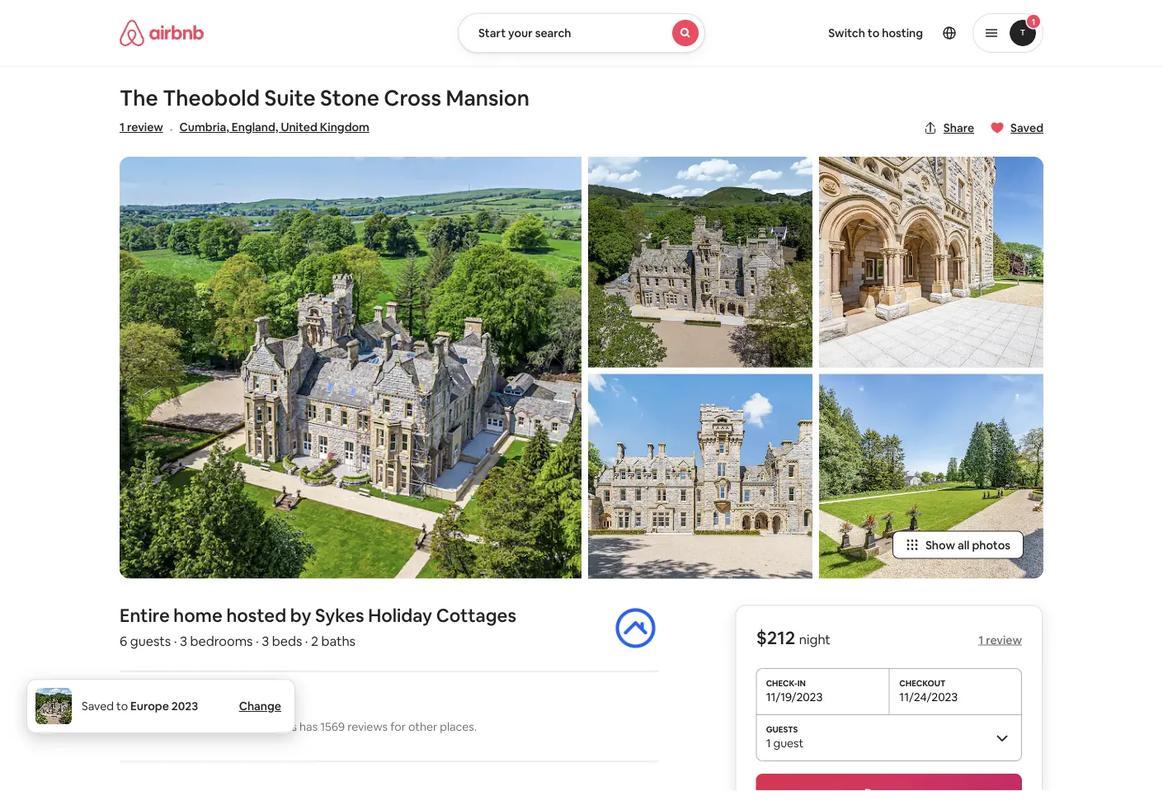 Task type: locate. For each thing, give the bounding box(es) containing it.
1 for 1 review
[[979, 632, 984, 647]]

11/24/2023
[[900, 690, 958, 704]]

your
[[508, 26, 533, 40]]

1 review button
[[120, 119, 163, 135], [979, 632, 1022, 647]]

holiday
[[205, 719, 245, 734]]

switch to hosting link
[[819, 16, 933, 50]]

bedrooms
[[190, 633, 253, 650]]

cottages
[[247, 719, 297, 734]]

show all photos button
[[893, 531, 1024, 559]]

saved inside button
[[1011, 120, 1044, 135]]

sykes inside entire home hosted by sykes holiday cottages 6 guests · 3 bedrooms · 3 beds · 2 baths
[[315, 604, 364, 627]]

sykes
[[315, 604, 364, 627], [172, 719, 203, 734]]

review inside '1 review · cumbria, england, united kingdom'
[[127, 120, 163, 134]]

2 3 from the left
[[262, 633, 269, 650]]

start
[[479, 26, 506, 40]]

1 review · cumbria, england, united kingdom
[[120, 120, 370, 137]]

1 horizontal spatial saved
[[1011, 120, 1044, 135]]

0 vertical spatial saved
[[1011, 120, 1044, 135]]

baths
[[321, 633, 356, 650]]

saved
[[1011, 120, 1044, 135], [82, 699, 114, 714]]

review for 1 review · cumbria, england, united kingdom
[[127, 120, 163, 134]]

experienced host sykes holiday cottages has 1569 reviews for other places.
[[172, 698, 477, 734]]

change
[[239, 699, 281, 714]]

1 inside '1 review · cumbria, england, united kingdom'
[[120, 120, 125, 134]]

start your search
[[479, 26, 571, 40]]

· right guests
[[174, 633, 177, 650]]

to right switch
[[868, 26, 880, 40]]

to for hosting
[[868, 26, 880, 40]]

review for 1 review
[[986, 632, 1022, 647]]

$212 night
[[756, 626, 831, 649]]

0 horizontal spatial 1 review button
[[120, 119, 163, 135]]

saved right share
[[1011, 120, 1044, 135]]

share button
[[917, 114, 981, 142]]

·
[[170, 120, 173, 137], [174, 633, 177, 650], [256, 633, 259, 650], [305, 633, 308, 650]]

· left cumbria,
[[170, 120, 173, 137]]

Start your search search field
[[458, 13, 705, 53]]

show
[[926, 537, 955, 552]]

0 horizontal spatial 3
[[180, 633, 187, 650]]

3 down home
[[180, 633, 187, 650]]

0 vertical spatial to
[[868, 26, 880, 40]]

1 horizontal spatial sykes
[[315, 604, 364, 627]]

sykes up baths
[[315, 604, 364, 627]]

0 horizontal spatial sykes
[[172, 719, 203, 734]]

1 horizontal spatial 1 review button
[[979, 632, 1022, 647]]

show all photos
[[926, 537, 1011, 552]]

1 for 1 guest
[[766, 736, 771, 751]]

0 vertical spatial sykes
[[315, 604, 364, 627]]

1 vertical spatial review
[[986, 632, 1022, 647]]

saved left europe
[[82, 699, 114, 714]]

hosting
[[882, 26, 923, 40]]

europe
[[130, 699, 169, 714]]

the theobold suite stone cross mansion image 3 image
[[588, 374, 813, 579]]

to
[[868, 26, 880, 40], [116, 699, 128, 714]]

review
[[127, 120, 163, 134], [986, 632, 1022, 647]]

holiday cottages
[[368, 604, 516, 627]]

0 vertical spatial review
[[127, 120, 163, 134]]

1 guest
[[766, 736, 804, 751]]

profile element
[[725, 0, 1044, 66]]

to for europe
[[116, 699, 128, 714]]

1
[[1032, 16, 1036, 27], [120, 120, 125, 134], [979, 632, 984, 647], [766, 736, 771, 751]]

to left europe
[[116, 699, 128, 714]]

1 vertical spatial to
[[116, 699, 128, 714]]

stone
[[320, 84, 379, 112]]

0 horizontal spatial review
[[127, 120, 163, 134]]

0 horizontal spatial saved
[[82, 699, 114, 714]]

1 horizontal spatial review
[[986, 632, 1022, 647]]

sykes down 2023
[[172, 719, 203, 734]]

for
[[390, 719, 406, 734]]

to inside profile element
[[868, 26, 880, 40]]

1 horizontal spatial to
[[868, 26, 880, 40]]

the
[[120, 84, 158, 112]]

3
[[180, 633, 187, 650], [262, 633, 269, 650]]

other
[[408, 719, 437, 734]]

change button
[[239, 699, 281, 714]]

1 horizontal spatial 3
[[262, 633, 269, 650]]

0 vertical spatial 1 review button
[[120, 119, 163, 135]]

6
[[120, 633, 127, 650]]

saved for saved to europe 2023
[[82, 699, 114, 714]]

3 left beds at left bottom
[[262, 633, 269, 650]]

saved for saved
[[1011, 120, 1044, 135]]

entire home hosted by sykes holiday cottages 6 guests · 3 bedrooms · 3 beds · 2 baths
[[120, 604, 516, 650]]

1 inside dropdown button
[[766, 736, 771, 751]]

· inside '1 review · cumbria, england, united kingdom'
[[170, 120, 173, 137]]

0 horizontal spatial to
[[116, 699, 128, 714]]

2023
[[171, 699, 198, 714]]

1 vertical spatial saved
[[82, 699, 114, 714]]

the theobold suite stone cross mansion image 2 image
[[588, 157, 813, 368]]

1 vertical spatial sykes
[[172, 719, 203, 734]]

$212
[[756, 626, 795, 649]]

1 inside dropdown button
[[1032, 16, 1036, 27]]

learn more about the host, sykes holiday cottages. image
[[612, 605, 659, 651], [612, 605, 659, 651]]



Task type: describe. For each thing, give the bounding box(es) containing it.
1 button
[[973, 13, 1044, 53]]

share
[[944, 120, 974, 135]]

theobold
[[163, 84, 260, 112]]

beds
[[272, 633, 302, 650]]

united
[[281, 120, 318, 134]]

search
[[535, 26, 571, 40]]

cumbria, england, united kingdom button
[[179, 117, 370, 137]]

1 for 1 review · cumbria, england, united kingdom
[[120, 120, 125, 134]]

places.
[[440, 719, 477, 734]]

1 vertical spatial 1 review button
[[979, 632, 1022, 647]]

cross
[[384, 84, 441, 112]]

by
[[290, 604, 311, 627]]

the theobold suite stone cross mansion image 5 image
[[819, 374, 1044, 579]]

mansion
[[446, 84, 530, 112]]

1569
[[320, 719, 345, 734]]

11/19/2023
[[766, 690, 823, 704]]

reviews
[[347, 719, 388, 734]]

all
[[958, 537, 970, 552]]

sykes inside experienced host sykes holiday cottages has 1569 reviews for other places.
[[172, 719, 203, 734]]

1 review
[[979, 632, 1022, 647]]

saved button
[[984, 114, 1050, 142]]

the theobold suite stone cross mansion
[[120, 84, 530, 112]]

hosted
[[226, 604, 286, 627]]

start your search button
[[458, 13, 705, 53]]

has
[[300, 719, 318, 734]]

host
[[253, 698, 281, 715]]

cumbria,
[[179, 120, 229, 134]]

england,
[[232, 120, 278, 134]]

1 for 1
[[1032, 16, 1036, 27]]

the theobold suite stone cross mansion image 1 image
[[120, 157, 582, 579]]

1 3 from the left
[[180, 633, 187, 650]]

2
[[311, 633, 319, 650]]

· down "hosted"
[[256, 633, 259, 650]]

switch
[[829, 26, 865, 40]]

photos
[[972, 537, 1011, 552]]

guest
[[773, 736, 804, 751]]

1 guest button
[[756, 714, 1022, 761]]

experienced
[[172, 698, 250, 715]]

guests
[[130, 633, 171, 650]]

home
[[174, 604, 223, 627]]

saved to europe 2023
[[82, 699, 198, 714]]

suite
[[264, 84, 316, 112]]

entire
[[120, 604, 170, 627]]

night
[[799, 631, 831, 648]]

· left 2
[[305, 633, 308, 650]]

switch to hosting
[[829, 26, 923, 40]]

kingdom
[[320, 120, 370, 134]]

the theobold suite stone cross mansion image 4 image
[[819, 157, 1044, 368]]



Task type: vqa. For each thing, say whether or not it's contained in the screenshot.
away inside the 214 miles away Jan 2 – 7 $492 night
no



